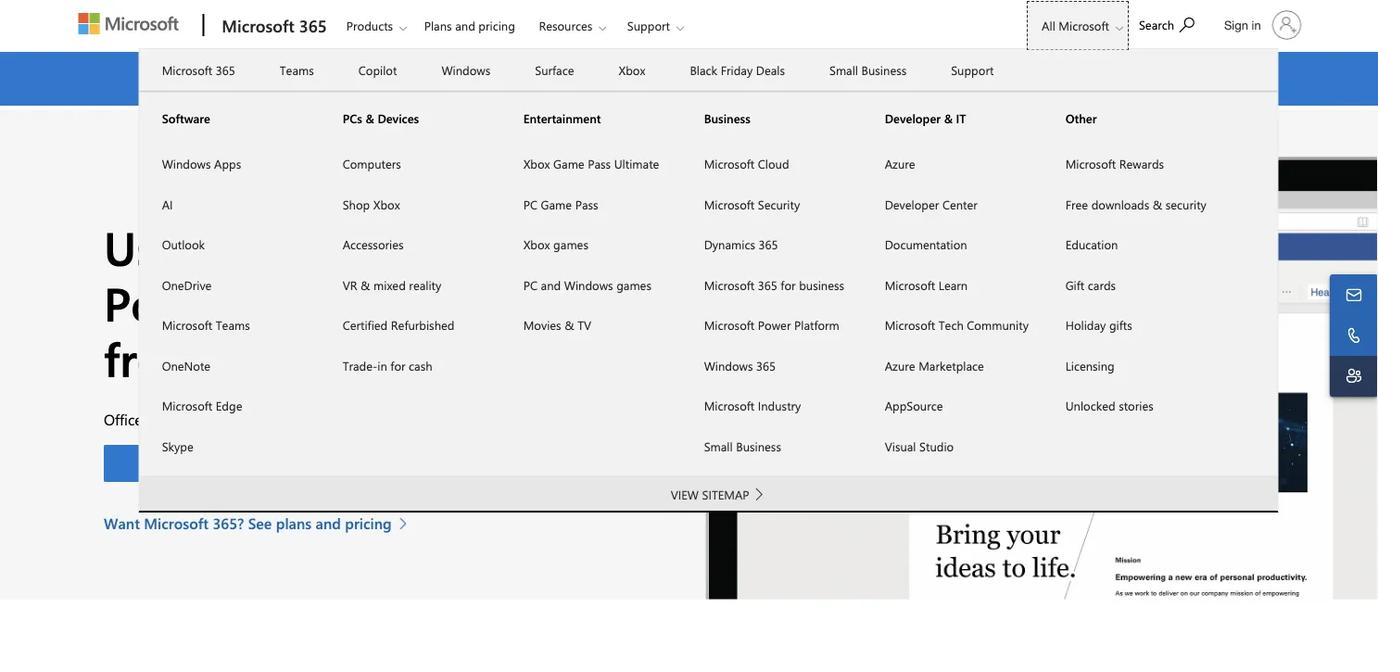Task type: describe. For each thing, give the bounding box(es) containing it.
licensing
[[1066, 357, 1115, 374]]

microsoft power platform link
[[682, 305, 863, 345]]

0 vertical spatial microsoft 365
[[222, 14, 327, 37]]

pricing inside plans and pricing link
[[479, 18, 515, 34]]

365 right dynamics at the right of the page
[[759, 236, 778, 253]]

1 vertical spatial microsoft 365
[[162, 62, 235, 78]]

vr
[[343, 277, 357, 293]]

computers link
[[320, 144, 501, 184]]

azure marketplace
[[885, 357, 984, 374]]

licensing link
[[1044, 345, 1224, 386]]

1 horizontal spatial games
[[617, 277, 652, 293]]

copilot
[[359, 62, 397, 78]]

plus
[[588, 69, 615, 89]]

free
[[1066, 196, 1088, 212]]

and inside plans and pricing link
[[455, 18, 475, 34]]

all
[[1042, 18, 1056, 34]]

education link
[[1044, 224, 1224, 265]]

accessories
[[343, 236, 404, 253]]

onedrive link
[[140, 265, 320, 305]]

web inside use word, excel, powerpoint and more for free on the web
[[348, 327, 435, 389]]

reality
[[409, 277, 442, 293]]

developer for developer center
[[885, 196, 939, 212]]

black friday deals link
[[668, 50, 807, 90]]

only
[[950, 69, 981, 89]]

xbox for xbox games
[[523, 236, 550, 253]]

support for support "dropdown button"
[[627, 18, 670, 34]]

outlook
[[162, 236, 205, 253]]

0 horizontal spatial sign in link
[[104, 445, 269, 482]]

windows 365 link
[[682, 345, 863, 386]]

microsoft industry link
[[682, 386, 863, 426]]

microsoft 365 for business
[[704, 277, 845, 293]]

xbox game pass ultimate
[[523, 156, 659, 172]]

apps
[[490, 69, 521, 89]]

& inside other element
[[1153, 196, 1163, 212]]

deals
[[756, 62, 785, 78]]

for for trade-in for cash
[[391, 357, 406, 374]]

$1.99/month.
[[985, 69, 1072, 89]]

& for pcs & devices
[[366, 110, 374, 126]]

support for support link
[[951, 62, 994, 78]]

products
[[346, 18, 393, 34]]

cloud
[[734, 69, 770, 89]]

certified
[[343, 317, 388, 333]]

small business for microsoft industry
[[704, 438, 781, 454]]

free downloads & security link
[[1044, 184, 1224, 224]]

certified refurbished link
[[320, 305, 501, 345]]

microsoft teams
[[162, 317, 250, 333]]

copilot link
[[336, 50, 419, 90]]

resources button
[[527, 1, 621, 51]]

trade-in for cash
[[343, 357, 433, 374]]

1 horizontal spatial web
[[459, 69, 486, 89]]

pcs & devices heading
[[320, 92, 501, 144]]

0 vertical spatial sign in
[[1225, 18, 1261, 32]]

downloads
[[1092, 196, 1150, 212]]

microsoft rewards
[[1066, 156, 1164, 172]]

support button
[[615, 1, 699, 51]]

365 up microsoft power platform
[[758, 277, 778, 293]]

more inside use word, excel, powerpoint and more for free on the web
[[451, 271, 561, 333]]

basic.
[[391, 69, 427, 89]]

developer center link
[[863, 184, 1044, 224]]

industry
[[758, 398, 801, 414]]

use word, excel, powerpoint and more for free on the web
[[104, 216, 635, 389]]

microsoft tech community
[[885, 317, 1029, 333]]

azure marketplace link
[[863, 345, 1044, 386]]

dynamics 365 link
[[682, 224, 863, 265]]

word,
[[194, 216, 322, 277]]

it
[[956, 110, 966, 126]]

teams inside software 'element'
[[216, 317, 250, 333]]

small for black friday deals
[[830, 62, 858, 78]]

and inside pc and windows games link
[[541, 277, 561, 293]]

visual studio
[[885, 438, 954, 454]]

movies & tv
[[523, 317, 592, 333]]

azure for azure marketplace
[[885, 357, 916, 374]]

azure link
[[863, 144, 1044, 184]]

pc for pc game pass
[[523, 196, 538, 212]]

365 down microsoft power platform
[[757, 357, 776, 374]]

windows for windows apps
[[162, 156, 211, 172]]

microsoft edge link
[[140, 386, 320, 426]]

mixed
[[374, 277, 406, 293]]

want microsoft 365? see plans and pricing
[[104, 513, 392, 533]]

pcs
[[343, 110, 362, 126]]

pc game pass link
[[501, 184, 682, 224]]

pass for pc game pass
[[575, 196, 598, 212]]

software heading
[[140, 92, 320, 144]]

small business link for black friday deals
[[807, 50, 929, 90]]

business for microsoft industry
[[736, 438, 781, 454]]

xbox games
[[523, 236, 589, 253]]

microsoft inside dropdown button
[[1059, 18, 1110, 34]]

plans and pricing link
[[416, 1, 524, 45]]

microsoft rewards link
[[1044, 144, 1224, 184]]

microsoft security
[[704, 196, 800, 212]]

vr & mixed reality
[[343, 277, 442, 293]]

small business link for microsoft industry
[[682, 426, 863, 466]]

sitemap
[[702, 486, 750, 502]]

ad-
[[856, 69, 878, 89]]

windows for windows 365
[[704, 357, 753, 374]]

security
[[1166, 196, 1207, 212]]

microsoft security link
[[682, 184, 863, 224]]

0 horizontal spatial more
[[226, 69, 261, 89]]

free downloads & security
[[1066, 196, 1207, 212]]

for for microsoft 365 for business
[[781, 277, 796, 293]]

tv
[[578, 317, 592, 333]]

microsoft image
[[78, 13, 178, 34]]

windows link
[[419, 50, 513, 90]]

1 horizontal spatial teams
[[280, 62, 314, 78]]

appsource link
[[863, 386, 1044, 426]]

pc for pc and windows games
[[523, 277, 538, 293]]

shop
[[343, 196, 370, 212]]

excel,
[[335, 216, 452, 277]]

other heading
[[1044, 92, 1224, 144]]

for inside use word, excel, powerpoint and more for free on the web
[[574, 271, 635, 333]]

microsoft power platform
[[704, 317, 840, 333]]

entertainment heading
[[501, 92, 682, 144]]

onedrive
[[162, 277, 212, 293]]

gift cards link
[[1044, 265, 1224, 305]]

small business for black friday deals
[[830, 62, 907, 78]]

is
[[147, 409, 156, 429]]

software
[[162, 110, 210, 126]]

0 vertical spatial sign
[[1225, 18, 1249, 32]]

pricing inside the want microsoft 365? see plans and pricing link
[[345, 513, 392, 533]]

365 right 'edge'
[[259, 409, 283, 429]]

community
[[967, 317, 1029, 333]]

tech
[[939, 317, 964, 333]]

products button
[[334, 1, 422, 51]]

0 vertical spatial in
[[1252, 18, 1261, 32]]

security
[[758, 196, 800, 212]]

windows 365
[[704, 357, 776, 374]]

game for xbox
[[554, 156, 585, 172]]

& for movies & tv
[[565, 317, 574, 333]]



Task type: vqa. For each thing, say whether or not it's contained in the screenshot.


Task type: locate. For each thing, give the bounding box(es) containing it.
0 horizontal spatial web
[[348, 327, 435, 389]]

ai link
[[140, 184, 320, 224]]

other element
[[1044, 143, 1224, 426]]

small business link up developer & it
[[807, 50, 929, 90]]

365?
[[213, 513, 244, 533]]

surface link
[[513, 50, 597, 90]]

xbox link
[[597, 50, 668, 90]]

1 vertical spatial teams
[[216, 317, 250, 333]]

sign down now
[[163, 454, 193, 473]]

& left "security"
[[1153, 196, 1163, 212]]

windows inside business element
[[704, 357, 753, 374]]

business left email.
[[862, 62, 907, 78]]

0 horizontal spatial for
[[391, 357, 406, 374]]

unlocked stories
[[1066, 398, 1154, 414]]

microsoft cloud
[[704, 156, 789, 172]]

free up is
[[104, 327, 186, 389]]

microsoft 365 link up with
[[213, 1, 333, 51]]

you
[[525, 69, 550, 89]]

pass inside xbox game pass ultimate link
[[588, 156, 611, 172]]

friday
[[721, 62, 753, 78]]

azure for azure
[[885, 156, 916, 172]]

pc up xbox games
[[523, 196, 538, 212]]

more down xbox games
[[451, 271, 561, 333]]

small business left email.
[[830, 62, 907, 78]]

1 horizontal spatial support
[[951, 62, 994, 78]]

microsoft 365 up software
[[162, 62, 235, 78]]

marketplace
[[919, 357, 984, 374]]

microsoft tech community link
[[863, 305, 1044, 345]]

software element
[[140, 143, 320, 466]]

storage
[[774, 69, 823, 89]]

1 vertical spatial small
[[704, 438, 733, 454]]

for inside business element
[[781, 277, 796, 293]]

windows up microsoft industry
[[704, 357, 753, 374]]

developer & it element
[[863, 143, 1044, 466]]

0 horizontal spatial small
[[704, 438, 733, 454]]

entertainment element
[[501, 143, 682, 345]]

pc up movies
[[523, 277, 538, 293]]

movies & tv link
[[501, 305, 682, 345]]

game up the pc game pass
[[554, 156, 585, 172]]

developer up documentation
[[885, 196, 939, 212]]

0 horizontal spatial in
[[197, 454, 210, 473]]

0 horizontal spatial support
[[627, 18, 670, 34]]

0 vertical spatial small
[[830, 62, 858, 78]]

now
[[161, 409, 188, 429]]

developer & it heading
[[863, 92, 1044, 144]]

1 vertical spatial support
[[951, 62, 994, 78]]

on
[[199, 327, 254, 389]]

get more with microsoft 365 basic. the web apps you love, plus 100 gb of secure cloud storage and ad-free email. only $1.99/month.
[[199, 69, 1072, 89]]

developer center
[[885, 196, 978, 212]]

outlook link
[[140, 224, 320, 265]]

powerpoint
[[104, 271, 346, 333]]

1 vertical spatial sign in
[[163, 454, 210, 473]]

support up xbox link
[[627, 18, 670, 34]]

small up view sitemap link
[[704, 438, 733, 454]]

cloud
[[758, 156, 789, 172]]

education
[[1066, 236, 1118, 253]]

and inside use word, excel, powerpoint and more for free on the web
[[359, 271, 438, 333]]

1 vertical spatial pricing
[[345, 513, 392, 533]]

view sitemap
[[671, 486, 750, 502]]

the
[[431, 69, 455, 89]]

0 vertical spatial business
[[862, 62, 907, 78]]

developer & it
[[885, 110, 966, 126]]

search
[[1139, 17, 1175, 33]]

xbox down the pc game pass
[[523, 236, 550, 253]]

1 vertical spatial games
[[617, 277, 652, 293]]

1 horizontal spatial small business
[[830, 62, 907, 78]]

movies
[[523, 317, 561, 333]]

developer
[[885, 110, 941, 126], [885, 196, 939, 212]]

microsoft inside other element
[[1066, 156, 1116, 172]]

pass inside pc game pass link
[[575, 196, 598, 212]]

business element
[[682, 143, 863, 466]]

1 vertical spatial pc
[[523, 277, 538, 293]]

search button
[[1131, 3, 1203, 44]]

game up xbox games
[[541, 196, 572, 212]]

small for microsoft industry
[[704, 438, 733, 454]]

& inside entertainment element
[[565, 317, 574, 333]]

0 horizontal spatial small business
[[704, 438, 781, 454]]

microsoft cloud link
[[682, 144, 863, 184]]

0 vertical spatial sign in link
[[1213, 3, 1310, 47]]

business for black friday deals
[[862, 62, 907, 78]]

accessories link
[[320, 224, 501, 265]]

game
[[554, 156, 585, 172], [541, 196, 572, 212]]

xbox inside pcs & devices element
[[373, 196, 400, 212]]

business heading
[[682, 92, 863, 144]]

pcs & devices element
[[320, 143, 501, 386]]

1 vertical spatial azure
[[885, 357, 916, 374]]

0 vertical spatial games
[[554, 236, 589, 253]]

microsoft 365 up the teams link
[[222, 14, 327, 37]]

email.
[[908, 69, 946, 89]]

love,
[[554, 69, 584, 89]]

in for trade-in for cash link
[[378, 357, 387, 374]]

2 azure from the top
[[885, 357, 916, 374]]

1 developer from the top
[[885, 110, 941, 126]]

xbox left "gb"
[[619, 62, 646, 78]]

and inside the want microsoft 365? see plans and pricing link
[[316, 513, 341, 533]]

in right skype
[[197, 454, 210, 473]]

1 horizontal spatial more
[[451, 271, 561, 333]]

1 horizontal spatial small
[[830, 62, 858, 78]]

in for left sign in link
[[197, 454, 210, 473]]

0 vertical spatial pass
[[588, 156, 611, 172]]

0 vertical spatial game
[[554, 156, 585, 172]]

0 vertical spatial teams
[[280, 62, 314, 78]]

& right vr
[[361, 277, 370, 293]]

1 vertical spatial game
[[541, 196, 572, 212]]

the
[[266, 327, 335, 389]]

devices
[[378, 110, 419, 126]]

plans and pricing
[[424, 18, 515, 34]]

0 vertical spatial azure
[[885, 156, 916, 172]]

pass for xbox game pass ultimate
[[588, 156, 611, 172]]

holiday gifts link
[[1044, 305, 1224, 345]]

1 vertical spatial pass
[[575, 196, 598, 212]]

windows left apps
[[162, 156, 211, 172]]

microsoft 365 for business link
[[682, 265, 863, 305]]

microsoft
[[222, 14, 295, 37], [1059, 18, 1110, 34], [162, 62, 213, 78], [296, 69, 359, 89], [704, 156, 755, 172], [1066, 156, 1116, 172], [704, 196, 755, 212], [704, 277, 755, 293], [885, 277, 936, 293], [162, 317, 213, 333], [704, 317, 755, 333], [885, 317, 936, 333], [162, 398, 213, 414], [704, 398, 755, 414], [192, 409, 255, 429], [144, 513, 209, 533]]

developer down email.
[[885, 110, 941, 126]]

0 vertical spatial free
[[878, 69, 904, 89]]

1 pc from the top
[[523, 196, 538, 212]]

sign right search search box
[[1225, 18, 1249, 32]]

small business down microsoft industry
[[704, 438, 781, 454]]

windows
[[442, 62, 491, 78], [162, 156, 211, 172], [564, 277, 613, 293], [704, 357, 753, 374]]

windows inside software 'element'
[[162, 156, 211, 172]]

& left tv
[[565, 317, 574, 333]]

rewards
[[1120, 156, 1164, 172]]

black
[[690, 62, 718, 78]]

visual
[[885, 438, 916, 454]]

computers
[[343, 156, 401, 172]]

games
[[554, 236, 589, 253], [617, 277, 652, 293]]

sign in right search search box
[[1225, 18, 1261, 32]]

1 horizontal spatial pricing
[[479, 18, 515, 34]]

free inside use word, excel, powerpoint and more for free on the web
[[104, 327, 186, 389]]

1 vertical spatial free
[[104, 327, 186, 389]]

365 left basic.
[[363, 69, 387, 89]]

entertainment
[[523, 110, 601, 126]]

1 vertical spatial business
[[704, 110, 751, 126]]

cards
[[1088, 277, 1116, 293]]

view
[[671, 486, 699, 502]]

1 vertical spatial sign in link
[[104, 445, 269, 482]]

0 vertical spatial developer
[[885, 110, 941, 126]]

certified refurbished
[[343, 317, 455, 333]]

studio
[[920, 438, 954, 454]]

sign in down 'office is now microsoft 365'
[[163, 454, 210, 473]]

gift
[[1066, 277, 1085, 293]]

1 horizontal spatial sign
[[1225, 18, 1249, 32]]

business down microsoft industry
[[736, 438, 781, 454]]

xbox up the pc game pass
[[523, 156, 550, 172]]

xbox for xbox
[[619, 62, 646, 78]]

0 horizontal spatial sign in
[[163, 454, 210, 473]]

2 horizontal spatial for
[[781, 277, 796, 293]]

developer inside heading
[[885, 110, 941, 126]]

0 vertical spatial web
[[459, 69, 486, 89]]

0 horizontal spatial teams
[[216, 317, 250, 333]]

small business inside business element
[[704, 438, 781, 454]]

gift cards
[[1066, 277, 1116, 293]]

1 azure from the top
[[885, 156, 916, 172]]

0 horizontal spatial free
[[104, 327, 186, 389]]

pass left ultimate
[[588, 156, 611, 172]]

pc and windows games link
[[501, 265, 682, 305]]

a computer screen showing a resume being created in word on the web. image
[[689, 154, 1379, 599]]

for
[[574, 271, 635, 333], [781, 277, 796, 293], [391, 357, 406, 374]]

0 vertical spatial small business link
[[807, 50, 929, 90]]

sign in link
[[1213, 3, 1310, 47], [104, 445, 269, 482]]

for inside pcs & devices element
[[391, 357, 406, 374]]

pc and windows games
[[523, 277, 652, 293]]

business inside heading
[[704, 110, 751, 126]]

get
[[199, 69, 222, 89]]

1 vertical spatial more
[[451, 271, 561, 333]]

in right search search box
[[1252, 18, 1261, 32]]

1 horizontal spatial in
[[378, 357, 387, 374]]

1 vertical spatial small business
[[704, 438, 781, 454]]

support right email.
[[951, 62, 994, 78]]

secure
[[687, 69, 730, 89]]

support inside "dropdown button"
[[627, 18, 670, 34]]

2 vertical spatial business
[[736, 438, 781, 454]]

0 horizontal spatial sign
[[163, 454, 193, 473]]

1 vertical spatial in
[[378, 357, 387, 374]]

developer for developer & it
[[885, 110, 941, 126]]

small right "storage"
[[830, 62, 858, 78]]

power
[[758, 317, 791, 333]]

all microsoft
[[1042, 18, 1110, 34]]

0 vertical spatial pc
[[523, 196, 538, 212]]

business down secure
[[704, 110, 751, 126]]

small business link down industry
[[682, 426, 863, 466]]

0 vertical spatial more
[[226, 69, 261, 89]]

1 horizontal spatial for
[[574, 271, 635, 333]]

business
[[862, 62, 907, 78], [704, 110, 751, 126], [736, 438, 781, 454]]

1 horizontal spatial sign in
[[1225, 18, 1261, 32]]

more right get
[[226, 69, 261, 89]]

use
[[104, 216, 181, 277]]

1 vertical spatial developer
[[885, 196, 939, 212]]

games down xbox games link
[[617, 277, 652, 293]]

center
[[943, 196, 978, 212]]

small inside business element
[[704, 438, 733, 454]]

1 vertical spatial small business link
[[682, 426, 863, 466]]

365 up the teams link
[[299, 14, 327, 37]]

learn
[[939, 277, 968, 293]]

azure up developer center
[[885, 156, 916, 172]]

more
[[226, 69, 261, 89], [451, 271, 561, 333]]

0 vertical spatial small business
[[830, 62, 907, 78]]

microsoft edge
[[162, 398, 242, 414]]

1 horizontal spatial free
[[878, 69, 904, 89]]

0 vertical spatial support
[[627, 18, 670, 34]]

azure up appsource
[[885, 357, 916, 374]]

2 vertical spatial in
[[197, 454, 210, 473]]

edge
[[216, 398, 242, 414]]

surface
[[535, 62, 574, 78]]

windows up 'movies & tv' link
[[564, 277, 613, 293]]

refurbished
[[391, 317, 455, 333]]

& left it
[[944, 110, 953, 126]]

2 horizontal spatial in
[[1252, 18, 1261, 32]]

& right the pcs
[[366, 110, 374, 126]]

1 vertical spatial web
[[348, 327, 435, 389]]

game for pc
[[541, 196, 572, 212]]

0 vertical spatial pricing
[[479, 18, 515, 34]]

& for vr & mixed reality
[[361, 277, 370, 293]]

365 up software heading
[[216, 62, 235, 78]]

1 vertical spatial sign
[[163, 454, 193, 473]]

windows down the plans and pricing at left top
[[442, 62, 491, 78]]

onenote
[[162, 357, 211, 374]]

& for developer & it
[[944, 110, 953, 126]]

Search search field
[[1130, 3, 1213, 44]]

pass down the xbox game pass ultimate
[[575, 196, 598, 212]]

1 horizontal spatial sign in link
[[1213, 3, 1310, 47]]

free left email.
[[878, 69, 904, 89]]

2 developer from the top
[[885, 196, 939, 212]]

windows inside entertainment element
[[564, 277, 613, 293]]

pricing right plans
[[345, 513, 392, 533]]

in inside pcs & devices element
[[378, 357, 387, 374]]

microsoft 365 link up software
[[140, 50, 258, 90]]

2 pc from the top
[[523, 277, 538, 293]]

free
[[878, 69, 904, 89], [104, 327, 186, 389]]

xbox right shop
[[373, 196, 400, 212]]

stories
[[1119, 398, 1154, 414]]

unlocked stories link
[[1044, 386, 1224, 426]]

pricing up apps
[[479, 18, 515, 34]]

onenote link
[[140, 345, 320, 386]]

xbox for xbox game pass ultimate
[[523, 156, 550, 172]]

windows for windows
[[442, 62, 491, 78]]

cash
[[409, 357, 433, 374]]

microsoft 365 link
[[213, 1, 333, 51], [140, 50, 258, 90]]

apps
[[214, 156, 241, 172]]

0 horizontal spatial pricing
[[345, 513, 392, 533]]

skype
[[162, 438, 194, 454]]

0 horizontal spatial games
[[554, 236, 589, 253]]

games down the pc game pass
[[554, 236, 589, 253]]

in left cash
[[378, 357, 387, 374]]

holiday gifts
[[1066, 317, 1133, 333]]



